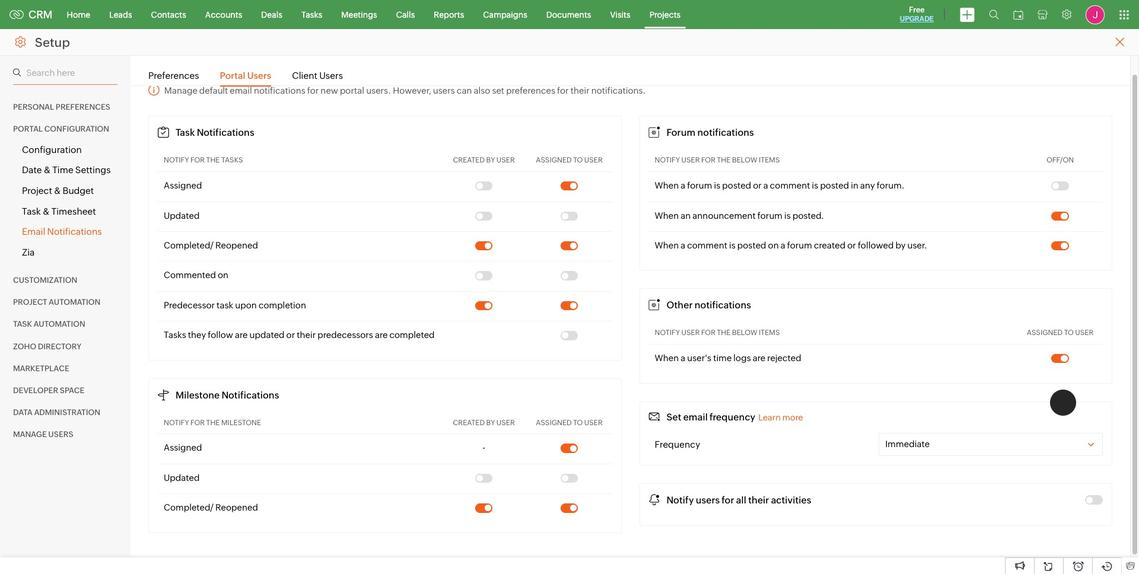 Task type: locate. For each thing, give the bounding box(es) containing it.
deals link
[[252, 0, 292, 29]]

free upgrade
[[900, 5, 934, 23]]

profile element
[[1079, 0, 1112, 29]]

reports
[[434, 10, 464, 19]]

meetings link
[[332, 0, 387, 29]]

campaigns
[[483, 10, 528, 19]]

calendar image
[[1014, 10, 1024, 19]]

visits link
[[601, 0, 640, 29]]

upgrade
[[900, 15, 934, 23]]

profile image
[[1086, 5, 1105, 24]]

tasks
[[301, 10, 322, 19]]

reports link
[[425, 0, 474, 29]]

search element
[[982, 0, 1007, 29]]

campaigns link
[[474, 0, 537, 29]]

leads link
[[100, 0, 142, 29]]

home link
[[57, 0, 100, 29]]

home
[[67, 10, 90, 19]]

projects
[[650, 10, 681, 19]]

leads
[[109, 10, 132, 19]]

visits
[[610, 10, 631, 19]]

crm
[[28, 8, 53, 21]]

create menu image
[[960, 7, 975, 22]]

documents link
[[537, 0, 601, 29]]

calls link
[[387, 0, 425, 29]]



Task type: vqa. For each thing, say whether or not it's contained in the screenshot.
Module related to Rename Module Permission
no



Task type: describe. For each thing, give the bounding box(es) containing it.
calls
[[396, 10, 415, 19]]

accounts
[[205, 10, 242, 19]]

accounts link
[[196, 0, 252, 29]]

search image
[[989, 9, 1000, 20]]

free
[[909, 5, 925, 14]]

create menu element
[[953, 0, 982, 29]]

tasks link
[[292, 0, 332, 29]]

contacts link
[[142, 0, 196, 29]]

crm link
[[9, 8, 53, 21]]

projects link
[[640, 0, 690, 29]]

deals
[[261, 10, 282, 19]]

documents
[[547, 10, 591, 19]]

contacts
[[151, 10, 186, 19]]

meetings
[[341, 10, 377, 19]]



